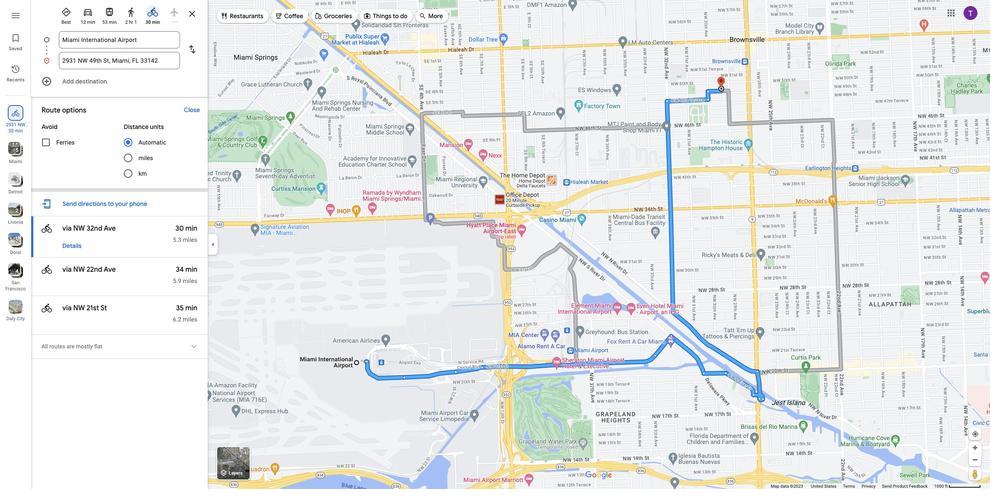 Task type: describe. For each thing, give the bounding box(es) containing it.
your
[[115, 200, 128, 208]]

miles for 34
[[183, 278, 197, 285]]

close
[[184, 106, 200, 114]]

terms button
[[844, 484, 856, 489]]

2 inside option
[[125, 19, 128, 25]]

route options
[[42, 106, 86, 115]]

united states
[[811, 484, 837, 489]]

ave for via nw 22nd ave
[[104, 265, 116, 274]]

30 min 5.3 miles
[[173, 224, 197, 243]]

49th
[[8, 128, 18, 134]]

34
[[176, 265, 184, 274]]

city
[[17, 316, 25, 322]]

units
[[150, 123, 164, 131]]

all routes are mostly flat
[[42, 343, 102, 350]]

zoom in image
[[973, 445, 979, 451]]


[[364, 11, 371, 21]]

via nw 22nd ave
[[62, 265, 116, 274]]

product
[[894, 484, 909, 489]]

via for via nw 32nd ave
[[62, 224, 72, 233]]

all
[[42, 343, 48, 350]]

ave for via nw 32nd ave
[[104, 224, 116, 233]]

30 inside 30 min 5.3 miles
[[176, 224, 184, 233]]


[[220, 11, 228, 21]]

 coffee
[[275, 11, 304, 21]]

livonia
[[8, 220, 23, 225]]

google maps element
[[0, 0, 991, 489]]

miles for 35
[[183, 316, 197, 323]]

send directions to your phone
[[63, 200, 147, 208]]

via nw 32nd ave
[[62, 224, 116, 233]]

united
[[811, 484, 824, 489]]

ferries
[[56, 139, 75, 146]]

cycling image for via nw 21st st
[[42, 302, 52, 314]]

send for send product feedback
[[883, 484, 892, 489]]

5 places element
[[9, 146, 18, 154]]

do
[[400, 12, 408, 20]]

miles for 30
[[183, 236, 197, 243]]

send directions to your phone button
[[58, 195, 152, 213]]

4 places element
[[9, 268, 18, 275]]

1 list item from the top
[[31, 31, 208, 59]]

hr
[[129, 19, 133, 25]]

distance units option group
[[124, 119, 197, 182]]

driving image
[[83, 7, 93, 17]]

1
[[134, 19, 137, 25]]

feedback
[[910, 484, 928, 489]]

best travel modes image
[[61, 7, 71, 17]]

directions main content
[[31, 0, 208, 489]]

nw for 21st
[[73, 304, 85, 313]]

none field starting point miami international airport
[[62, 31, 177, 49]]

3 places element
[[9, 177, 18, 184]]

distance
[[124, 123, 149, 131]]

options
[[62, 106, 86, 115]]

recents
[[7, 77, 25, 83]]

send for send directions to your phone
[[63, 200, 77, 208]]


[[189, 341, 199, 353]]

show your location image
[[972, 430, 980, 438]]

Starting point Miami International Airport field
[[62, 35, 177, 45]]

saved button
[[0, 29, 31, 54]]

flat
[[94, 343, 102, 350]]

footer inside google maps "element"
[[771, 484, 935, 489]]

5.3
[[173, 236, 181, 243]]

12
[[81, 19, 86, 25]]

2 places element for livonia
[[9, 207, 18, 215]]

close directions image
[[187, 9, 197, 19]]

destination
[[75, 78, 107, 85]]

san francisco
[[5, 280, 26, 292]]

collapse side panel image
[[208, 240, 218, 249]]

doral
[[10, 250, 21, 255]]

to for 
[[393, 12, 399, 20]]

 for via nw 32nd ave
[[42, 223, 52, 235]]

show street view coverage image
[[970, 468, 982, 481]]

 things to do
[[364, 11, 408, 21]]

coffee
[[284, 12, 304, 20]]

via for via nw 21st st
[[62, 304, 72, 313]]

google account: tyler black  
(blacklashes1000@gmail.com) image
[[964, 6, 978, 20]]

cycling image for via nw 22nd ave
[[42, 264, 52, 276]]

automatic
[[139, 139, 166, 146]]

 button
[[189, 341, 199, 353]]

30 min inside  list
[[8, 128, 23, 134]]

daly city
[[6, 316, 25, 322]]

none radio inside google maps "element"
[[165, 3, 184, 22]]

min inside 30 min 5.3 miles
[[186, 224, 197, 233]]

things
[[373, 12, 392, 20]]

add
[[62, 78, 74, 85]]

details button
[[58, 238, 86, 254]]

2 places element for doral
[[9, 237, 18, 245]]

2 hr 1
[[125, 19, 137, 25]]

data
[[781, 484, 790, 489]]

21st
[[87, 304, 99, 313]]

st for 2931 nw 49th st
[[19, 128, 23, 134]]

via nw 21st st
[[62, 304, 107, 313]]

close button
[[180, 102, 204, 118]]

22nd
[[87, 265, 102, 274]]

 list
[[0, 0, 31, 489]]

map data ©2023
[[771, 484, 805, 489]]

phone
[[129, 200, 147, 208]]

2931 nw 49th st
[[6, 122, 25, 134]]

walking image
[[126, 7, 136, 17]]



Task type: locate. For each thing, give the bounding box(es) containing it.
32nd
[[87, 224, 102, 233]]

nw left 22nd
[[73, 265, 85, 274]]

united states button
[[811, 484, 837, 489]]

30 right 1
[[146, 19, 151, 25]]

directions
[[78, 200, 107, 208]]

3
[[15, 178, 18, 184]]

none field for second list item from the top
[[62, 52, 177, 69]]

Destination 2931 NW 49th St, Miami, FL 33142 field
[[62, 55, 177, 66]]

are
[[67, 343, 75, 350]]

2 places element up the livonia
[[9, 207, 18, 215]]

©2023
[[791, 484, 804, 489]]

0 horizontal spatial 30 min
[[8, 128, 23, 134]]

1 horizontal spatial send
[[883, 484, 892, 489]]

0 vertical spatial 30 min
[[146, 19, 160, 25]]

miles inside distance units option group
[[139, 155, 153, 162]]

km
[[139, 170, 147, 177]]

35 min 6.2 miles
[[173, 304, 197, 323]]

1 2 places element from the top
[[9, 207, 18, 215]]

miles
[[139, 155, 153, 162], [183, 236, 197, 243], [183, 278, 197, 285], [183, 316, 197, 323]]

via up details button
[[62, 224, 72, 233]]

cycling image right the livonia
[[42, 223, 52, 235]]

daly city button
[[0, 297, 31, 323]]

1000 ft
[[935, 484, 949, 489]]

0 horizontal spatial 30
[[8, 128, 14, 134]]

53 min radio
[[100, 3, 119, 26]]

1000
[[935, 484, 945, 489]]

miles right 5.9
[[183, 278, 197, 285]]

0 vertical spatial send
[[63, 200, 77, 208]]

2 places element up doral
[[9, 237, 18, 245]]

 restaurants
[[220, 11, 264, 21]]

saved
[[9, 45, 22, 52]]

1 cycling image from the top
[[42, 264, 52, 276]]

4
[[15, 268, 18, 275]]


[[419, 11, 427, 21]]

2 vertical spatial 2
[[15, 238, 18, 244]]

None radio
[[165, 3, 184, 22]]

miles inside 35 min 6.2 miles
[[183, 316, 197, 323]]

1000 ft button
[[935, 484, 982, 489]]

cycling image
[[42, 264, 52, 276], [42, 302, 52, 314]]

2931
[[6, 122, 17, 128]]

list item down 53 min
[[31, 31, 208, 59]]

0 vertical spatial st
[[19, 128, 23, 134]]

nw right 2931
[[18, 122, 25, 128]]

30
[[146, 19, 151, 25], [8, 128, 14, 134], [176, 224, 184, 233]]

min
[[87, 19, 95, 25], [109, 19, 117, 25], [152, 19, 160, 25], [15, 128, 23, 134], [186, 224, 197, 233], [186, 265, 197, 274], [186, 304, 197, 313]]

avoid ferries
[[42, 123, 75, 146]]

cycling image inside 30 min option
[[148, 7, 158, 17]]

 for via nw 22nd ave
[[42, 264, 52, 276]]

30 up 5.3
[[176, 224, 184, 233]]

ave
[[104, 224, 116, 233], [104, 265, 116, 274]]

add destination
[[62, 78, 107, 85]]

map
[[771, 484, 780, 489]]

34 min 5.9 miles
[[173, 265, 197, 285]]

2 none field from the top
[[62, 52, 177, 69]]

menu image
[[10, 10, 21, 21]]

send left product
[[883, 484, 892, 489]]

2 list item from the top
[[31, 52, 208, 69]]

nw left 21st
[[73, 304, 85, 313]]

none field destination 2931 nw 49th st, miami, fl 33142
[[62, 52, 177, 69]]

zoom out image
[[973, 457, 979, 463]]

routes
[[49, 343, 65, 350]]

nw inside 2931 nw 49th st
[[18, 122, 25, 128]]

0 vertical spatial cycling image
[[148, 7, 158, 17]]

miles right 5.3
[[183, 236, 197, 243]]

to left do
[[393, 12, 399, 20]]

2 left hr
[[125, 19, 128, 25]]

states
[[825, 484, 837, 489]]

cycling image right daly city button
[[42, 302, 52, 314]]

route
[[42, 106, 61, 115]]

1 vertical spatial st
[[101, 304, 107, 313]]

1 vertical spatial none field
[[62, 52, 177, 69]]

via down details button
[[62, 265, 72, 274]]

st inside 2931 nw 49th st
[[19, 128, 23, 134]]

miles inside 30 min 5.3 miles
[[183, 236, 197, 243]]

send product feedback button
[[883, 484, 928, 489]]

0 horizontal spatial cycling image
[[42, 223, 52, 235]]

to inside button
[[108, 200, 114, 208]]

1 vertical spatial 30
[[8, 128, 14, 134]]

list item up add destination 'button'
[[31, 52, 208, 69]]

 right 4
[[42, 264, 52, 276]]

st for via nw 21st st
[[101, 304, 107, 313]]

cycling image containing 
[[42, 223, 52, 235]]

nw left 32nd
[[73, 224, 85, 233]]

none field for first list item
[[62, 31, 177, 49]]

daly
[[6, 316, 16, 322]]

1 none field from the top
[[62, 31, 177, 49]]

0 vertical spatial cycling image
[[42, 264, 52, 276]]

ave right 32nd
[[104, 224, 116, 233]]

0 horizontal spatial st
[[19, 128, 23, 134]]

30 min radio
[[144, 3, 162, 26]]

add destination button
[[31, 73, 208, 90]]

via left 21st
[[62, 304, 72, 313]]

1 horizontal spatial cycling image
[[148, 7, 158, 17]]

2
[[125, 19, 128, 25], [15, 208, 18, 214], [15, 238, 18, 244]]

transit image
[[104, 7, 115, 17]]

more
[[429, 12, 443, 20]]

st right 21st
[[101, 304, 107, 313]]

to left the your
[[108, 200, 114, 208]]

san
[[12, 280, 20, 286]]

list item
[[31, 31, 208, 59], [31, 52, 208, 69]]

30 inside  list
[[8, 128, 14, 134]]

mostly
[[76, 343, 93, 350]]

1 horizontal spatial to
[[393, 12, 399, 20]]

5.9
[[173, 278, 181, 285]]

cycling image
[[148, 7, 158, 17], [42, 223, 52, 235]]

nw
[[18, 122, 25, 128], [73, 224, 85, 233], [73, 265, 85, 274], [73, 304, 85, 313]]

nw for 22nd
[[73, 265, 85, 274]]

to inside ' things to do'
[[393, 12, 399, 20]]

2 cycling image from the top
[[42, 302, 52, 314]]

nw for 49th
[[18, 122, 25, 128]]

privacy
[[862, 484, 876, 489]]

2 places element
[[9, 207, 18, 215], [9, 237, 18, 245]]

miles right 6.2
[[183, 316, 197, 323]]

0 vertical spatial via
[[62, 224, 72, 233]]

1 vertical spatial 30 min
[[8, 128, 23, 134]]

send product feedback
[[883, 484, 928, 489]]

1 via from the top
[[62, 224, 72, 233]]

1 ave from the top
[[104, 224, 116, 233]]

0 vertical spatial 2
[[125, 19, 128, 25]]

avoid
[[42, 123, 58, 131]]

miles up km
[[139, 155, 153, 162]]

 for via nw 21st st
[[42, 302, 52, 314]]

2 horizontal spatial 30
[[176, 224, 184, 233]]

30 min right 1
[[146, 19, 160, 25]]


[[315, 11, 323, 21]]

None field
[[62, 31, 177, 49], [62, 52, 177, 69]]

min inside  list
[[15, 128, 23, 134]]

terms
[[844, 484, 856, 489]]

0 vertical spatial 2 places element
[[9, 207, 18, 215]]

12 min
[[81, 19, 95, 25]]

0 horizontal spatial send
[[63, 200, 77, 208]]

1 vertical spatial to
[[108, 200, 114, 208]]

cycling image left flights image
[[148, 7, 158, 17]]

12 min radio
[[79, 3, 97, 26]]

2 for livonia
[[15, 208, 18, 214]]

ave right 22nd
[[104, 265, 116, 274]]


[[12, 108, 19, 118], [42, 223, 52, 235], [42, 264, 52, 276], [42, 302, 52, 314]]

Best radio
[[57, 3, 75, 26]]

30 min
[[146, 19, 160, 25], [8, 128, 23, 134]]

2 via from the top
[[62, 265, 72, 274]]

cycling image right 4
[[42, 264, 52, 276]]

1 horizontal spatial st
[[101, 304, 107, 313]]

none field down 53 min
[[62, 31, 177, 49]]

1 horizontal spatial 30 min
[[146, 19, 160, 25]]

0 vertical spatial to
[[393, 12, 399, 20]]

groceries
[[324, 12, 352, 20]]

1 horizontal spatial 30
[[146, 19, 151, 25]]

1 vertical spatial 2 places element
[[9, 237, 18, 245]]

1 vertical spatial ave
[[104, 265, 116, 274]]

30 min down 2931
[[8, 128, 23, 134]]

30 inside 30 min option
[[146, 19, 151, 25]]

30 min inside option
[[146, 19, 160, 25]]

0 vertical spatial ave
[[104, 224, 116, 233]]

cycling image inside the "directions" main content
[[42, 223, 52, 235]]

miami
[[9, 159, 22, 165]]

send left directions
[[63, 200, 77, 208]]

st
[[19, 128, 23, 134], [101, 304, 107, 313]]

 right daly city button
[[42, 302, 52, 314]]

1 vertical spatial 2
[[15, 208, 18, 214]]

layers
[[229, 471, 243, 476]]

35
[[176, 304, 184, 313]]

best
[[61, 19, 71, 25]]

privacy button
[[862, 484, 876, 489]]

restaurants
[[230, 12, 264, 20]]

st right 49th
[[19, 128, 23, 134]]

0 vertical spatial none field
[[62, 31, 177, 49]]

 more
[[419, 11, 443, 21]]

2 hr 1 radio
[[122, 3, 140, 26]]

6.2
[[173, 316, 181, 323]]


[[275, 11, 283, 21]]

0 horizontal spatial to
[[108, 200, 114, 208]]

francisco
[[5, 286, 26, 292]]

1 vertical spatial cycling image
[[42, 223, 52, 235]]

 inside list
[[12, 108, 19, 118]]

2 vertical spatial 30
[[176, 224, 184, 233]]

list
[[31, 31, 208, 69]]

2 vertical spatial via
[[62, 304, 72, 313]]

2 2 places element from the top
[[9, 237, 18, 245]]

min inside 34 min 5.9 miles
[[186, 265, 197, 274]]

to for send
[[108, 200, 114, 208]]

1 vertical spatial send
[[883, 484, 892, 489]]

st inside the "directions" main content
[[101, 304, 107, 313]]

list inside google maps "element"
[[31, 31, 208, 69]]

53 min
[[102, 19, 117, 25]]

via for via nw 22nd ave
[[62, 265, 72, 274]]

nw for 32nd
[[73, 224, 85, 233]]

5
[[15, 147, 18, 153]]

2 up doral
[[15, 238, 18, 244]]

none field up add destination 'button'
[[62, 52, 177, 69]]

 right the livonia
[[42, 223, 52, 235]]

miles inside 34 min 5.9 miles
[[183, 278, 197, 285]]

details
[[62, 242, 82, 250]]

reverse starting point and destination image
[[187, 44, 197, 55]]

send inside the "directions" main content
[[63, 200, 77, 208]]

1 vertical spatial cycling image
[[42, 302, 52, 314]]

2 ave from the top
[[104, 265, 116, 274]]

flights image
[[169, 7, 180, 17]]

detroit
[[8, 189, 23, 195]]

3 via from the top
[[62, 304, 72, 313]]

2 up the livonia
[[15, 208, 18, 214]]

30 down 2931
[[8, 128, 14, 134]]

53
[[102, 19, 108, 25]]

to
[[393, 12, 399, 20], [108, 200, 114, 208]]

0 vertical spatial 30
[[146, 19, 151, 25]]

ft
[[946, 484, 949, 489]]

footer containing map data ©2023
[[771, 484, 935, 489]]

2 for doral
[[15, 238, 18, 244]]

1 vertical spatial via
[[62, 265, 72, 274]]

 groceries
[[315, 11, 352, 21]]

min inside 35 min 6.2 miles
[[186, 304, 197, 313]]

recents button
[[0, 61, 31, 85]]

footer
[[771, 484, 935, 489]]

distance units
[[124, 123, 164, 131]]

 up 2931
[[12, 108, 19, 118]]



Task type: vqa. For each thing, say whether or not it's contained in the screenshot.
'Discovery Place Nature' icon
no



